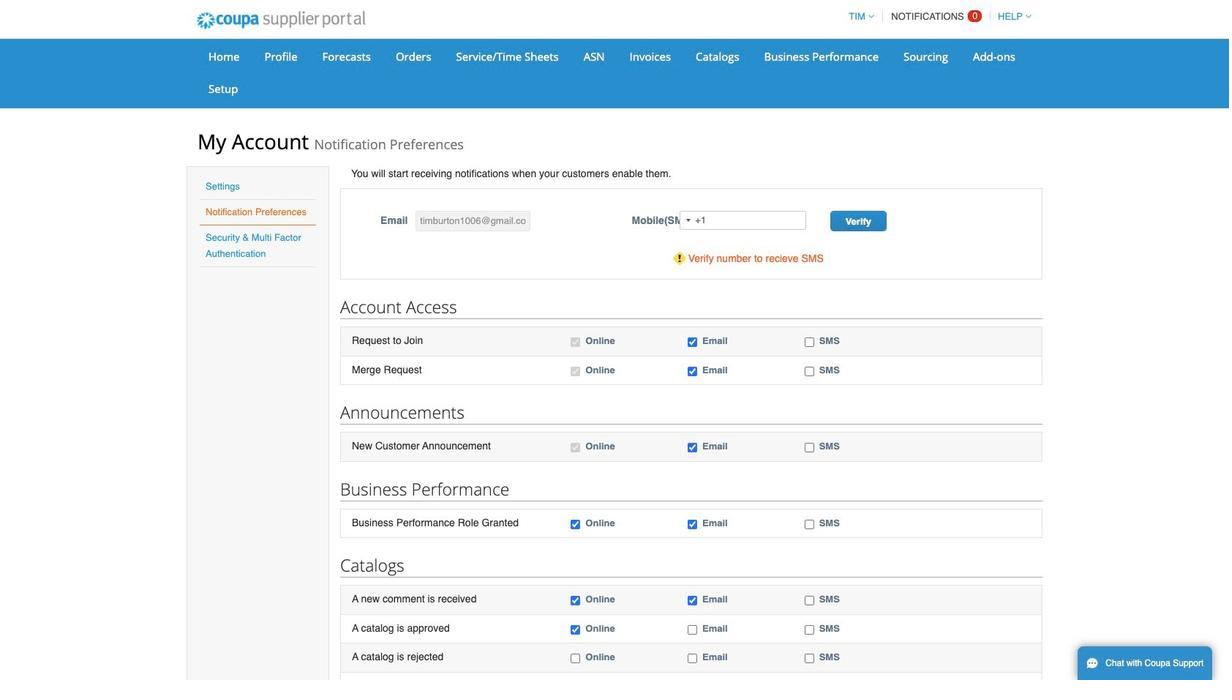 Task type: vqa. For each thing, say whether or not it's contained in the screenshot.
Resources link
no



Task type: locate. For each thing, give the bounding box(es) containing it.
+1 201-555-0123 text field
[[680, 211, 807, 230]]

telephone country code image
[[687, 219, 691, 222]]

coupa supplier portal image
[[187, 2, 375, 39]]

None text field
[[416, 211, 531, 231]]

Telephone country code field
[[681, 212, 696, 229]]

navigation
[[843, 2, 1032, 31]]

None checkbox
[[571, 337, 581, 347], [688, 337, 698, 347], [805, 337, 815, 347], [688, 366, 698, 376], [688, 443, 698, 452], [571, 520, 581, 529], [688, 520, 698, 529], [571, 625, 581, 635], [571, 654, 581, 664], [571, 337, 581, 347], [688, 337, 698, 347], [805, 337, 815, 347], [688, 366, 698, 376], [688, 443, 698, 452], [571, 520, 581, 529], [688, 520, 698, 529], [571, 625, 581, 635], [571, 654, 581, 664]]

None checkbox
[[571, 366, 581, 376], [805, 366, 815, 376], [571, 443, 581, 452], [805, 443, 815, 452], [805, 520, 815, 529], [571, 596, 581, 606], [688, 596, 698, 606], [805, 596, 815, 606], [688, 625, 698, 635], [805, 625, 815, 635], [688, 654, 698, 664], [805, 654, 815, 664], [571, 366, 581, 376], [805, 366, 815, 376], [571, 443, 581, 452], [805, 443, 815, 452], [805, 520, 815, 529], [571, 596, 581, 606], [688, 596, 698, 606], [805, 596, 815, 606], [688, 625, 698, 635], [805, 625, 815, 635], [688, 654, 698, 664], [805, 654, 815, 664]]



